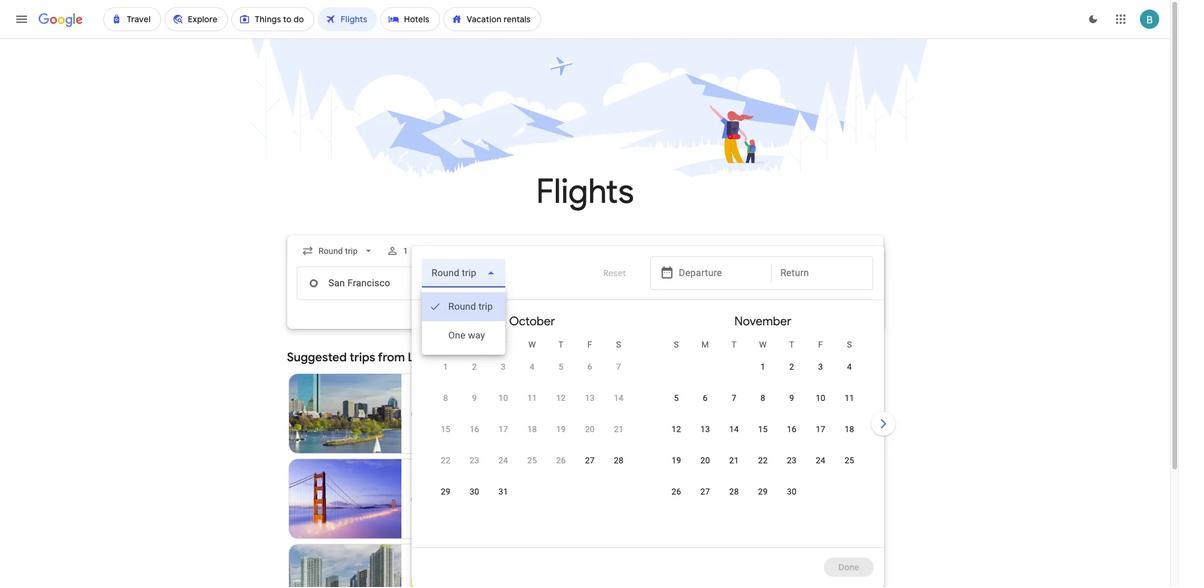 Task type: vqa. For each thing, say whether or not it's contained in the screenshot.


Task type: locate. For each thing, give the bounding box(es) containing it.
18 inside the october row group
[[527, 425, 537, 434]]

24 button
[[489, 455, 518, 484], [806, 455, 835, 484]]

9 for the mon, oct 9 element
[[472, 394, 477, 403]]

25 button
[[518, 455, 547, 484], [835, 455, 864, 484]]

28 button
[[604, 455, 633, 484], [720, 486, 748, 515]]

sun, nov 26 element
[[671, 486, 681, 498]]

1 horizontal spatial 9
[[789, 394, 794, 403]]

4 inside the october row group
[[530, 362, 535, 372]]

f inside "november" row group
[[818, 340, 823, 350]]

1 horizontal spatial 14 button
[[720, 424, 748, 452]]

14
[[614, 394, 623, 403], [729, 425, 739, 434]]

17 button up 'fri, nov 24' element
[[806, 424, 835, 452]]

0 horizontal spatial 22 button
[[431, 455, 460, 484]]

1 f from the left
[[587, 340, 592, 350]]

row containing 29
[[431, 481, 518, 515]]

2 1 button from the left
[[748, 361, 777, 390]]

row
[[431, 351, 633, 390], [748, 351, 864, 390], [431, 387, 633, 421], [662, 387, 864, 421], [431, 418, 633, 452], [662, 418, 864, 452], [431, 449, 633, 484], [662, 449, 864, 484], [431, 481, 518, 515], [662, 481, 806, 515]]

26 left fri, oct 27 element
[[556, 456, 566, 466]]

10
[[498, 394, 508, 403], [816, 394, 825, 403]]

mon, oct 23 element
[[470, 455, 479, 467]]

1 horizontal spatial 1 button
[[748, 361, 777, 390]]

october row group
[[417, 305, 647, 543]]

22 for the wed, nov 22 element
[[758, 456, 768, 466]]

sat, oct 28 element
[[614, 455, 623, 467]]

12 button
[[547, 392, 575, 421], [662, 424, 691, 452]]

8 right boston
[[443, 394, 448, 403]]

11 inside the october row group
[[527, 394, 537, 403]]

3 button inside "november" row group
[[806, 361, 835, 390]]

2 2 from the left
[[789, 362, 794, 372]]

18 button up sat, nov 25 element
[[835, 424, 864, 452]]

0 horizontal spatial 27 button
[[575, 455, 604, 484]]

1 vertical spatial 5
[[674, 394, 679, 403]]

0 horizontal spatial 7 button
[[604, 361, 633, 390]]

w inside "november" row group
[[759, 340, 767, 350]]

2 25 from the left
[[845, 456, 854, 466]]

2 4 button from the left
[[835, 361, 864, 390]]

19 for thu, oct 19 element
[[556, 425, 566, 434]]

5 inside "november" row group
[[674, 394, 679, 403]]

1 horizontal spatial 9 button
[[777, 392, 806, 421]]

0 horizontal spatial 28
[[614, 456, 623, 466]]

13 right sun, nov 12 element
[[700, 425, 710, 434]]

1 vertical spatial 21 button
[[720, 455, 748, 484]]

21 inside the suggested trips from los angeles region
[[482, 495, 492, 504]]

0 horizontal spatial 4
[[530, 362, 535, 372]]

16
[[470, 425, 479, 434], [787, 425, 797, 434]]

0 horizontal spatial 17 button
[[489, 424, 518, 452]]

0 horizontal spatial 19
[[556, 425, 566, 434]]

1 24 from the left
[[498, 456, 508, 466]]

1 horizontal spatial s
[[674, 340, 679, 350]]

5 button
[[547, 361, 575, 390], [662, 392, 691, 421]]

thu, oct 12 element
[[556, 392, 566, 404]]

29
[[441, 487, 450, 497], [758, 487, 768, 497]]

15 inside "november" row group
[[758, 425, 768, 434]]

29 button down francisco
[[431, 486, 460, 515]]

23 inside the october row group
[[470, 456, 479, 466]]

12 button up sun, nov 19 element
[[662, 424, 691, 452]]

21
[[614, 425, 623, 434], [729, 456, 739, 466], [482, 495, 492, 504]]

0 horizontal spatial 2
[[472, 362, 477, 372]]

2 inside the october row group
[[472, 362, 477, 372]]

18 button
[[518, 424, 547, 452], [835, 424, 864, 452]]

explore destinations button
[[773, 349, 883, 368]]

18 for the wed, oct 18 element on the left
[[527, 425, 537, 434]]

1 return text field from the top
[[780, 257, 863, 290]]

3 button up "tue, oct 10" element
[[489, 361, 518, 390]]

3 t from the left
[[731, 340, 737, 350]]

dec for boston
[[411, 397, 426, 407]]

0 horizontal spatial f
[[587, 340, 592, 350]]

0 horizontal spatial 15 button
[[431, 424, 460, 452]]

24 left sat, nov 25 element
[[816, 456, 825, 466]]

20 inside "november" row group
[[700, 456, 710, 466]]

12 inside "november" row group
[[671, 425, 681, 434]]

2 16 from the left
[[787, 425, 797, 434]]

24 inside the october row group
[[498, 456, 508, 466]]

7 left 'wed, nov 8' 'element'
[[732, 394, 736, 403]]

Flight search field
[[277, 236, 897, 588]]

0 horizontal spatial 28 button
[[604, 455, 633, 484]]

22 inside the october row group
[[441, 456, 450, 466]]

5 left mon, nov 6 element
[[674, 394, 679, 403]]

2 17 from the left
[[816, 425, 825, 434]]

wed, oct 4 element
[[530, 361, 535, 373]]

29 left thu, nov 30 'element'
[[758, 487, 768, 497]]

28 inside "november" row group
[[729, 487, 739, 497]]

3 button
[[489, 361, 518, 390], [806, 361, 835, 390]]

21 button inside "november" row group
[[720, 455, 748, 484]]

7 inside the october row group
[[616, 362, 621, 372]]

1 horizontal spatial 12 button
[[662, 424, 691, 452]]

2 3 from the left
[[818, 362, 823, 372]]

17 inside "november" row group
[[816, 425, 825, 434]]

1 16 from the left
[[470, 425, 479, 434]]

23
[[470, 456, 479, 466], [787, 456, 797, 466]]

thu, oct 19 element
[[556, 424, 566, 436]]

23 button
[[460, 455, 489, 484], [777, 455, 806, 484]]

11
[[527, 394, 537, 403], [845, 394, 854, 403]]

Departure text field
[[679, 267, 762, 300]]

9 button up mon, oct 16 element
[[460, 392, 489, 421]]

1 horizontal spatial f
[[818, 340, 823, 350]]

20 button up mon, nov 27 element
[[691, 455, 720, 484]]

21 button up 'tue, nov 28' element
[[720, 455, 748, 484]]

27 button inside the october row group
[[575, 455, 604, 484]]

19 button up sun, nov 26 element in the bottom of the page
[[662, 455, 691, 484]]

0 horizontal spatial 1 button
[[431, 361, 460, 390]]

12 left the fri, oct 13 element
[[556, 394, 566, 403]]

1 3 from the left
[[501, 362, 506, 372]]

0 horizontal spatial 20
[[585, 425, 595, 434]]

3 for november
[[818, 362, 823, 372]]

24 inside "november" row group
[[816, 456, 825, 466]]

2 2 button from the left
[[777, 361, 806, 390]]

1 18 from the left
[[527, 425, 537, 434]]

2 29 from the left
[[758, 487, 768, 497]]

fri, nov 10 element
[[816, 392, 825, 404]]

0 horizontal spatial 26
[[556, 456, 566, 466]]

1 2 button from the left
[[460, 361, 489, 390]]

1 horizontal spatial 14
[[729, 425, 739, 434]]

17 button up tue, oct 24 element
[[489, 424, 518, 452]]

1 vertical spatial 5 button
[[662, 392, 691, 421]]

30
[[470, 487, 479, 497], [787, 487, 797, 497]]

1 inside the suggested trips from los angeles region
[[466, 495, 470, 504]]

13 button up the fri, oct 20 element
[[575, 392, 604, 421]]

jetblue image
[[411, 495, 421, 504]]

2 horizontal spatial s
[[847, 340, 852, 350]]

2 29 button from the left
[[748, 486, 777, 515]]

1 11 from the left
[[527, 394, 537, 403]]

1 horizontal spatial 2 button
[[777, 361, 806, 390]]

26
[[556, 456, 566, 466], [671, 487, 681, 497]]

13 inside "november" row group
[[700, 425, 710, 434]]

2 f from the left
[[818, 340, 823, 350]]

1 horizontal spatial 23 button
[[777, 455, 806, 484]]

t
[[501, 340, 506, 350], [558, 340, 564, 350], [731, 340, 737, 350], [789, 340, 794, 350]]

0 horizontal spatial 11 button
[[518, 392, 547, 421]]

6 button up mon, nov 13 "element"
[[691, 392, 720, 421]]

min
[[494, 495, 509, 504]]

18 inside "november" row group
[[845, 425, 854, 434]]

1 23 button from the left
[[460, 455, 489, 484]]

1 horizontal spatial 17 button
[[806, 424, 835, 452]]

16 button
[[460, 424, 489, 452], [777, 424, 806, 452]]

14 right mon, nov 13 "element"
[[729, 425, 739, 434]]

14 button up tue, nov 21 element
[[720, 424, 748, 452]]

29 inside "november" row group
[[758, 487, 768, 497]]

0 vertical spatial 26 button
[[547, 455, 575, 484]]

2 w from the left
[[759, 340, 767, 350]]

8
[[443, 394, 448, 403], [760, 394, 765, 403]]

1 15 from the left
[[441, 425, 450, 434]]

6 button
[[575, 361, 604, 390], [691, 392, 720, 421]]

20
[[585, 425, 595, 434], [700, 456, 710, 466]]

1 vertical spatial 12 button
[[662, 424, 691, 452]]

12 inside the october row group
[[556, 394, 566, 403]]

8 for sun, oct 8 "element"
[[443, 394, 448, 403]]

25 left thu, oct 26 element
[[527, 456, 537, 466]]

wed, oct 18 element
[[527, 424, 537, 436]]

3 inside the october row group
[[501, 362, 506, 372]]

27 button right thu, oct 26 element
[[575, 455, 604, 484]]

explore destinations
[[788, 353, 869, 364]]

tue, nov 7 element
[[732, 392, 736, 404]]

2 9 from the left
[[789, 394, 794, 403]]

4 right fri, nov 3 element
[[847, 362, 852, 372]]

0 vertical spatial 13
[[585, 394, 595, 403]]

0 horizontal spatial 24
[[498, 456, 508, 466]]

5 button up thu, oct 12 'element'
[[547, 361, 575, 390]]

28 inside the october row group
[[614, 456, 623, 466]]

10 button
[[489, 392, 518, 421], [806, 392, 835, 421]]

2 vertical spatial 21
[[482, 495, 492, 504]]

grid
[[417, 305, 878, 555]]

22 button
[[431, 455, 460, 484], [748, 455, 777, 484]]

17 button
[[489, 424, 518, 452], [806, 424, 835, 452]]

0 horizontal spatial 6 button
[[575, 361, 604, 390]]

select your ticket type. list box
[[422, 288, 505, 355]]

22 left thu, nov 23 element
[[758, 456, 768, 466]]

f for october
[[587, 340, 592, 350]]

2 button
[[460, 361, 489, 390], [777, 361, 806, 390]]

from
[[378, 350, 405, 365]]

1 17 from the left
[[498, 425, 508, 434]]

4 left thu, oct 5 element
[[530, 362, 535, 372]]

11 inside "november" row group
[[845, 394, 854, 403]]

sat, oct 21 element
[[614, 424, 623, 436]]

1 horizontal spatial 27
[[700, 487, 710, 497]]

2 8 from the left
[[760, 394, 765, 403]]

30 inside "november" row group
[[787, 487, 797, 497]]

28
[[614, 456, 623, 466], [729, 487, 739, 497]]

main menu image
[[14, 12, 29, 26]]

0 horizontal spatial 17
[[498, 425, 508, 434]]

7 button
[[604, 361, 633, 390], [720, 392, 748, 421]]

w inside the october row group
[[528, 340, 536, 350]]

1 3 button from the left
[[489, 361, 518, 390]]

2 23 from the left
[[787, 456, 797, 466]]

16 inside "november" row group
[[787, 425, 797, 434]]

1 inside popup button
[[403, 246, 408, 256]]

3 button inside the october row group
[[489, 361, 518, 390]]

9 inside "november" row group
[[789, 394, 794, 403]]

2 3 button from the left
[[806, 361, 835, 390]]

23 left 'fri, nov 24' element
[[787, 456, 797, 466]]

angeles
[[429, 350, 475, 365]]

s for november
[[847, 340, 852, 350]]

next image
[[869, 410, 897, 439]]

9 inside the october row group
[[472, 394, 477, 403]]

21 right hr
[[482, 495, 492, 504]]

s inside the october row group
[[616, 340, 621, 350]]

1 t from the left
[[501, 340, 506, 350]]

0 horizontal spatial 9
[[472, 394, 477, 403]]

1 w from the left
[[528, 340, 536, 350]]

2 10 from the left
[[816, 394, 825, 403]]

22 inside "november" row group
[[758, 456, 768, 466]]

0 horizontal spatial 29 button
[[431, 486, 460, 515]]

27 inside the october row group
[[585, 456, 595, 466]]

f inside the october row group
[[587, 340, 592, 350]]

4 for october
[[530, 362, 535, 372]]

0 horizontal spatial 21
[[482, 495, 492, 504]]

25 inside the october row group
[[527, 456, 537, 466]]

1 horizontal spatial 19 button
[[662, 455, 691, 484]]

25
[[527, 456, 537, 466], [845, 456, 854, 466]]

16 left tue, oct 17 element
[[470, 425, 479, 434]]

19 right the wed, oct 18 element on the left
[[556, 425, 566, 434]]

30 right wed, nov 29 element
[[787, 487, 797, 497]]

1 inside the october row group
[[443, 362, 448, 372]]

1 vertical spatial 20
[[700, 456, 710, 466]]

26 button left fri, oct 27 element
[[547, 455, 575, 484]]

20 – 28
[[429, 483, 457, 492]]

1 horizontal spatial 3 button
[[806, 361, 835, 390]]

22
[[441, 456, 450, 466], [758, 456, 768, 466]]

0 vertical spatial 5
[[559, 362, 563, 372]]

17
[[498, 425, 508, 434], [816, 425, 825, 434]]

w up wed, nov 1 element
[[759, 340, 767, 350]]

9 button
[[460, 392, 489, 421], [777, 392, 806, 421]]

s
[[616, 340, 621, 350], [674, 340, 679, 350], [847, 340, 852, 350]]

13 for the fri, oct 13 element
[[585, 394, 595, 403]]

2 for november
[[789, 362, 794, 372]]

3
[[501, 362, 506, 372], [818, 362, 823, 372]]

1 vertical spatial 28
[[729, 487, 739, 497]]

0 horizontal spatial 11
[[527, 394, 537, 403]]

2 11 from the left
[[845, 394, 854, 403]]

4 button inside the october row group
[[518, 361, 547, 390]]

13 inside the october row group
[[585, 394, 595, 403]]

1 horizontal spatial 25
[[845, 456, 854, 466]]

30 button
[[460, 486, 489, 515], [777, 486, 806, 515]]

12
[[556, 394, 566, 403], [671, 425, 681, 434]]

1 horizontal spatial 25 button
[[835, 455, 864, 484]]

9 for the thu, nov 9 element at bottom
[[789, 394, 794, 403]]

5 inside the october row group
[[559, 362, 563, 372]]

17 right thu, nov 16 element at the right
[[816, 425, 825, 434]]

5 right wed, oct 4 element
[[559, 362, 563, 372]]

0 vertical spatial 6
[[587, 362, 592, 372]]

5 button up sun, nov 12 element
[[662, 392, 691, 421]]

0 vertical spatial 7
[[616, 362, 621, 372]]

26 button
[[547, 455, 575, 484], [662, 486, 691, 515]]

4 button for november
[[835, 361, 864, 390]]

11 for sat, nov 11 element
[[845, 394, 854, 403]]

fri, nov 17 element
[[816, 424, 825, 436]]

1 horizontal spatial 11
[[845, 394, 854, 403]]

0 horizontal spatial 8 button
[[431, 392, 460, 421]]

19 button
[[547, 424, 575, 452], [662, 455, 691, 484]]

2 9 button from the left
[[777, 392, 806, 421]]

27 inside "november" row group
[[700, 487, 710, 497]]

25 button left thu, oct 26 element
[[518, 455, 547, 484]]

san
[[411, 469, 428, 481]]

2
[[472, 362, 477, 372], [789, 362, 794, 372]]

17 inside the october row group
[[498, 425, 508, 434]]

option up mon, oct 2 element
[[422, 321, 505, 350]]

1 horizontal spatial 30 button
[[777, 486, 806, 515]]

29 for wed, nov 29 element
[[758, 487, 768, 497]]

7 button up sat, oct 14 element
[[604, 361, 633, 390]]

3 right mon, oct 2 element
[[501, 362, 506, 372]]

5 for thu, oct 5 element
[[559, 362, 563, 372]]

s up sat, oct 7 element
[[616, 340, 621, 350]]

mon, oct 30 element
[[470, 486, 479, 498]]

0 horizontal spatial 30
[[470, 487, 479, 497]]

1 11 button from the left
[[518, 392, 547, 421]]

1 vertical spatial 19
[[671, 456, 681, 466]]

14 inside "november" row group
[[729, 425, 739, 434]]

30 button left min
[[460, 486, 489, 515]]

1 button up 'wed, nov 8' 'element'
[[748, 361, 777, 390]]

1 25 from the left
[[527, 456, 537, 466]]

1 horizontal spatial 28
[[729, 487, 739, 497]]

1 horizontal spatial 27 button
[[691, 486, 720, 515]]

8 inside "november" row group
[[760, 394, 765, 403]]

2 4 from the left
[[847, 362, 852, 372]]

21 button
[[604, 424, 633, 452], [720, 455, 748, 484]]

23 button up the mon, oct 30 element at the left bottom of the page
[[460, 455, 489, 484]]

9
[[472, 394, 477, 403], [789, 394, 794, 403]]

21 right mon, nov 20 element
[[729, 456, 739, 466]]

1 horizontal spatial 19
[[671, 456, 681, 466]]

27 button
[[575, 455, 604, 484], [691, 486, 720, 515]]

13
[[585, 394, 595, 403], [700, 425, 710, 434]]

0 vertical spatial 21 button
[[604, 424, 633, 452]]

1 vertical spatial 12
[[671, 425, 681, 434]]

1 button for october
[[431, 361, 460, 390]]

10 inside "november" row group
[[816, 394, 825, 403]]

1 horizontal spatial 22 button
[[748, 455, 777, 484]]

dec inside the boston dec 2 – 9
[[411, 397, 426, 407]]

2 – 9
[[428, 397, 447, 407]]

2 dec from the top
[[411, 568, 426, 577]]

1 16 button from the left
[[460, 424, 489, 452]]

1 22 from the left
[[441, 456, 450, 466]]

row containing 12
[[662, 418, 864, 452]]

mon, oct 9 element
[[472, 392, 477, 404]]

24 left wed, oct 25 element
[[498, 456, 508, 466]]

4 for november
[[847, 362, 852, 372]]

27 button left 'tue, nov 28' element
[[691, 486, 720, 515]]

dec
[[411, 397, 426, 407], [411, 568, 426, 577]]

1 vertical spatial 28 button
[[720, 486, 748, 515]]

10 left wed, oct 11 element
[[498, 394, 508, 403]]

fri, oct 27 element
[[585, 455, 595, 467]]

16 for thu, nov 16 element at the right
[[787, 425, 797, 434]]

14 inside the october row group
[[614, 394, 623, 403]]

0 horizontal spatial 12
[[556, 394, 566, 403]]

1 9 from the left
[[472, 394, 477, 403]]

f
[[587, 340, 592, 350], [818, 340, 823, 350]]

w
[[528, 340, 536, 350], [759, 340, 767, 350]]

1 22 button from the left
[[431, 455, 460, 484]]

19 for sun, nov 19 element
[[671, 456, 681, 466]]

2 24 from the left
[[816, 456, 825, 466]]

15 inside the october row group
[[441, 425, 450, 434]]

22 for sun, oct 22 element
[[441, 456, 450, 466]]

trips
[[350, 350, 375, 365]]

0 horizontal spatial 12 button
[[547, 392, 575, 421]]

1 horizontal spatial 21
[[614, 425, 623, 434]]

4 button inside "november" row group
[[835, 361, 864, 390]]

4 t from the left
[[789, 340, 794, 350]]

23 inside "november" row group
[[787, 456, 797, 466]]

24 button up tue, oct 31 element
[[489, 455, 518, 484]]

None text field
[[297, 267, 466, 300]]

7 button up "tue, nov 14" element
[[720, 392, 748, 421]]

20 button
[[575, 424, 604, 452], [691, 455, 720, 484]]

2 15 from the left
[[758, 425, 768, 434]]

1 inside "november" row group
[[760, 362, 765, 372]]

8 inside the october row group
[[443, 394, 448, 403]]

8 left the thu, nov 9 element at bottom
[[760, 394, 765, 403]]

24 for tue, oct 24 element
[[498, 456, 508, 466]]

8 for 'wed, nov 8' 'element'
[[760, 394, 765, 403]]

13 left sat, oct 14 element
[[585, 394, 595, 403]]

wed, nov 8 element
[[760, 392, 765, 404]]

1 2 from the left
[[472, 362, 477, 372]]

14 button
[[604, 392, 633, 421], [720, 424, 748, 452]]

15
[[441, 425, 450, 434], [758, 425, 768, 434]]

22 button up 'sun, oct 29' element
[[431, 455, 460, 484]]

10 button up fri, nov 17 element
[[806, 392, 835, 421]]

1 for 1 hr 21 min
[[466, 495, 470, 504]]

miami dec 9 – 16
[[411, 555, 452, 577]]

20 inside the october row group
[[585, 425, 595, 434]]

1 1 button from the left
[[431, 361, 460, 390]]

change appearance image
[[1079, 5, 1108, 34]]

m
[[701, 340, 709, 350]]

2 30 from the left
[[787, 487, 797, 497]]

1 horizontal spatial 10 button
[[806, 392, 835, 421]]

6 button up the fri, oct 13 element
[[575, 361, 604, 390]]

26 inside "november" row group
[[671, 487, 681, 497]]

0 horizontal spatial 23
[[470, 456, 479, 466]]

row containing 26
[[662, 481, 806, 515]]

25 button right 'fri, nov 24' element
[[835, 455, 864, 484]]

2 button up the thu, nov 9 element at bottom
[[777, 361, 806, 390]]

12 button up thu, oct 19 element
[[547, 392, 575, 421]]

11 right fri, nov 10 element
[[845, 394, 854, 403]]

1 for sun, oct 1 element
[[443, 362, 448, 372]]

28 right fri, oct 27 element
[[614, 456, 623, 466]]

s up the destinations on the right bottom of page
[[847, 340, 852, 350]]

6 inside the october row group
[[587, 362, 592, 372]]

6 inside "november" row group
[[703, 394, 708, 403]]

27
[[585, 456, 595, 466], [700, 487, 710, 497]]

19
[[556, 425, 566, 434], [671, 456, 681, 466]]

18 right tue, oct 17 element
[[527, 425, 537, 434]]

20 for the fri, oct 20 element
[[585, 425, 595, 434]]

1 23 from the left
[[470, 456, 479, 466]]

10 inside the october row group
[[498, 394, 508, 403]]

fri, nov 3 element
[[818, 361, 823, 373]]

10 for "tue, oct 10" element
[[498, 394, 508, 403]]

1 horizontal spatial 4 button
[[835, 361, 864, 390]]

option
[[422, 293, 505, 321], [422, 321, 505, 350]]

f up explore destinations
[[818, 340, 823, 350]]

1
[[403, 246, 408, 256], [443, 362, 448, 372], [760, 362, 765, 372], [466, 495, 470, 504]]

1 29 from the left
[[441, 487, 450, 497]]

dec inside "miami dec 9 – 16"
[[411, 568, 426, 577]]

dec up jetblue icon
[[411, 397, 426, 407]]

0 horizontal spatial 5
[[559, 362, 563, 372]]

8 button up wed, nov 15 element
[[748, 392, 777, 421]]

1 horizontal spatial 16 button
[[777, 424, 806, 452]]

15 for wed, nov 15 element
[[758, 425, 768, 434]]

1 s from the left
[[616, 340, 621, 350]]

19 inside the october row group
[[556, 425, 566, 434]]

7
[[616, 362, 621, 372], [732, 394, 736, 403]]

6 right sun, nov 5 element
[[703, 394, 708, 403]]

11 button up the wed, oct 18 element on the left
[[518, 392, 547, 421]]

1 8 from the left
[[443, 394, 448, 403]]

7 right fri, oct 6 element
[[616, 362, 621, 372]]

2 left fri, nov 3 element
[[789, 362, 794, 372]]

sat, nov 18 element
[[845, 424, 854, 436]]

1 horizontal spatial 11 button
[[835, 392, 864, 421]]

1 horizontal spatial 16
[[787, 425, 797, 434]]

row containing 5
[[662, 387, 864, 421]]

26 inside the october row group
[[556, 456, 566, 466]]

0 horizontal spatial 10
[[498, 394, 508, 403]]

20 button up fri, oct 27 element
[[575, 424, 604, 452]]

0 vertical spatial 19 button
[[547, 424, 575, 452]]

1 horizontal spatial 3
[[818, 362, 823, 372]]

13 button up mon, nov 20 element
[[691, 424, 720, 452]]

29 button
[[431, 486, 460, 515], [748, 486, 777, 515]]

17 for tue, oct 17 element
[[498, 425, 508, 434]]

3 button up fri, nov 10 element
[[806, 361, 835, 390]]

1 18 button from the left
[[518, 424, 547, 452]]

dec up spirit icon
[[411, 568, 426, 577]]

19 button up thu, oct 26 element
[[547, 424, 575, 452]]

san francisco nov 20 – 28
[[411, 469, 474, 492]]

12 left mon, nov 13 "element"
[[671, 425, 681, 434]]

20 left 'sat, oct 21' element
[[585, 425, 595, 434]]

8 button
[[431, 392, 460, 421], [748, 392, 777, 421]]

1 horizontal spatial 23
[[787, 456, 797, 466]]

4 inside "november" row group
[[847, 362, 852, 372]]

1 button
[[431, 361, 460, 390], [748, 361, 777, 390]]

2 inside "november" row group
[[789, 362, 794, 372]]

0 horizontal spatial 29
[[441, 487, 450, 497]]

6 right thu, oct 5 element
[[587, 362, 592, 372]]

19 left mon, nov 20 element
[[671, 456, 681, 466]]

6
[[587, 362, 592, 372], [703, 394, 708, 403]]

30 for the mon, oct 30 element at the left bottom of the page
[[470, 487, 479, 497]]

grid containing october
[[417, 305, 878, 555]]

7 inside row
[[732, 394, 736, 403]]

thu, nov 23 element
[[787, 455, 797, 467]]

18 right fri, nov 17 element
[[845, 425, 854, 434]]

1 29 button from the left
[[431, 486, 460, 515]]

november row group
[[647, 305, 878, 543]]

3 button for october
[[489, 361, 518, 390]]

15 button
[[431, 424, 460, 452], [748, 424, 777, 452]]

w up wed, oct 4 element
[[528, 340, 536, 350]]

23 for mon, oct 23 element
[[470, 456, 479, 466]]

26 button left mon, nov 27 element
[[662, 486, 691, 515]]

0 vertical spatial 26
[[556, 456, 566, 466]]

21 inside the october row group
[[614, 425, 623, 434]]

28 right mon, nov 27 element
[[729, 487, 739, 497]]

2 18 from the left
[[845, 425, 854, 434]]

option up angeles
[[422, 293, 505, 321]]

15 button up the wed, nov 22 element
[[748, 424, 777, 452]]

1 horizontal spatial 17
[[816, 425, 825, 434]]

f for november
[[818, 340, 823, 350]]

fri, oct 13 element
[[585, 392, 595, 404]]

Return text field
[[780, 257, 863, 290], [780, 267, 863, 300]]

1 horizontal spatial 21 button
[[720, 455, 748, 484]]

2 16 button from the left
[[777, 424, 806, 452]]

1 10 button from the left
[[489, 392, 518, 421]]

2 left 'tue, oct 3' element
[[472, 362, 477, 372]]

16 inside the october row group
[[470, 425, 479, 434]]

1 button for november
[[748, 361, 777, 390]]

13 button
[[575, 392, 604, 421], [691, 424, 720, 452]]

27 left 'tue, nov 28' element
[[700, 487, 710, 497]]

tue, oct 31 element
[[498, 486, 508, 498]]

2 horizontal spatial 21
[[729, 456, 739, 466]]

row containing 19
[[662, 449, 864, 484]]

0 horizontal spatial 25 button
[[518, 455, 547, 484]]

1 4 button from the left
[[518, 361, 547, 390]]

4 button
[[518, 361, 547, 390], [835, 361, 864, 390]]

2 s from the left
[[674, 340, 679, 350]]

8 button up sun, oct 15 element
[[431, 392, 460, 421]]

1 vertical spatial 27 button
[[691, 486, 720, 515]]

28 button right mon, nov 27 element
[[720, 486, 748, 515]]

2 button for november
[[777, 361, 806, 390]]

sat, oct 7 element
[[616, 361, 621, 373]]

5
[[559, 362, 563, 372], [674, 394, 679, 403]]

23 button up thu, nov 30 'element'
[[777, 455, 806, 484]]

29 inside the october row group
[[441, 487, 450, 497]]

24
[[498, 456, 508, 466], [816, 456, 825, 466]]

1 dec from the top
[[411, 397, 426, 407]]

t up explore
[[789, 340, 794, 350]]

1 10 from the left
[[498, 394, 508, 403]]

28 button right fri, oct 27 element
[[604, 455, 633, 484]]

f up fri, oct 6 element
[[587, 340, 592, 350]]

0 vertical spatial 5 button
[[547, 361, 575, 390]]

18 button up wed, oct 25 element
[[518, 424, 547, 452]]

10 button up tue, oct 17 element
[[489, 392, 518, 421]]

0 horizontal spatial 14 button
[[604, 392, 633, 421]]

1 horizontal spatial 10
[[816, 394, 825, 403]]

1 30 from the left
[[470, 487, 479, 497]]

1 vertical spatial 20 button
[[691, 455, 720, 484]]

18
[[527, 425, 537, 434], [845, 425, 854, 434]]

19 inside "november" row group
[[671, 456, 681, 466]]

sun, oct 15 element
[[441, 424, 450, 436]]

3 s from the left
[[847, 340, 852, 350]]

7 for tue, nov 7 element
[[732, 394, 736, 403]]

24 button left sat, nov 25 element
[[806, 455, 835, 484]]

1 4 from the left
[[530, 362, 535, 372]]

1 horizontal spatial 15
[[758, 425, 768, 434]]

mon, nov 20 element
[[700, 455, 710, 467]]

11 button
[[518, 392, 547, 421], [835, 392, 864, 421]]

21 right the fri, oct 20 element
[[614, 425, 623, 434]]

15 left thu, nov 16 element at the right
[[758, 425, 768, 434]]

2 15 button from the left
[[748, 424, 777, 452]]

21 inside "november" row group
[[729, 456, 739, 466]]

0 horizontal spatial 18 button
[[518, 424, 547, 452]]

0 horizontal spatial s
[[616, 340, 621, 350]]

0 horizontal spatial 4 button
[[518, 361, 547, 390]]

25 for wed, oct 25 element
[[527, 456, 537, 466]]

0 horizontal spatial 9 button
[[460, 392, 489, 421]]

20 for mon, nov 20 element
[[700, 456, 710, 466]]

3 inside "november" row group
[[818, 362, 823, 372]]

28 for sat, oct 28 element
[[614, 456, 623, 466]]

november
[[734, 314, 791, 329]]

None field
[[297, 240, 379, 262], [432, 240, 494, 262], [422, 259, 505, 288], [297, 240, 379, 262], [432, 240, 494, 262], [422, 259, 505, 288]]

30 inside the october row group
[[470, 487, 479, 497]]

2 22 from the left
[[758, 456, 768, 466]]

25 inside "november" row group
[[845, 456, 854, 466]]

12 button inside the october row group
[[547, 392, 575, 421]]

1 option from the top
[[422, 293, 505, 321]]

6 for mon, nov 6 element
[[703, 394, 708, 403]]

29 button left thu, nov 30 'element'
[[748, 486, 777, 515]]

4
[[530, 362, 535, 372], [847, 362, 852, 372]]

1 horizontal spatial 22
[[758, 456, 768, 466]]



Task type: describe. For each thing, give the bounding box(es) containing it.
10 for fri, nov 10 element
[[816, 394, 825, 403]]

sun, nov 19 element
[[671, 455, 681, 467]]

0 horizontal spatial 5 button
[[547, 361, 575, 390]]

thu, nov 9 element
[[789, 392, 794, 404]]

wed, nov 1 element
[[760, 361, 765, 373]]

boston
[[411, 384, 443, 396]]

23 for thu, nov 23 element
[[787, 456, 797, 466]]

wed, nov 15 element
[[758, 424, 768, 436]]

thu, nov 30 element
[[787, 486, 797, 498]]

11 for wed, oct 11 element
[[527, 394, 537, 403]]

3 button for november
[[806, 361, 835, 390]]

0 vertical spatial 14 button
[[604, 392, 633, 421]]

1 vertical spatial 14 button
[[720, 424, 748, 452]]

21 for 'sat, oct 21' element
[[614, 425, 623, 434]]

mon, oct 2 element
[[472, 361, 477, 373]]

fri, oct 20 element
[[585, 424, 595, 436]]

sun, oct 29 element
[[441, 486, 450, 498]]

jetblue image
[[411, 409, 421, 419]]

tue, oct 17 element
[[498, 424, 508, 436]]

1 vertical spatial 6 button
[[691, 392, 720, 421]]

row containing 15
[[431, 418, 633, 452]]

12 button inside "november" row group
[[662, 424, 691, 452]]

2 30 button from the left
[[777, 486, 806, 515]]

1 horizontal spatial 13 button
[[691, 424, 720, 452]]

1 horizontal spatial 7 button
[[720, 392, 748, 421]]

2 option from the top
[[422, 321, 505, 350]]

2 24 button from the left
[[806, 455, 835, 484]]

17 for fri, nov 17 element
[[816, 425, 825, 434]]

tue, oct 3 element
[[501, 361, 506, 373]]

0 horizontal spatial 19 button
[[547, 424, 575, 452]]

sun, oct 22 element
[[441, 455, 450, 467]]

27 button inside "november" row group
[[691, 486, 720, 515]]

2 return text field from the top
[[780, 267, 863, 300]]

2 23 button from the left
[[777, 455, 806, 484]]

dec for miami
[[411, 568, 426, 577]]

mon, nov 27 element
[[700, 486, 710, 498]]

tue, oct 10 element
[[498, 392, 508, 404]]

sun, oct 8 element
[[443, 392, 448, 404]]

2 button for october
[[460, 361, 489, 390]]

12 for sun, nov 12 element
[[671, 425, 681, 434]]

sat, oct 14 element
[[614, 392, 623, 404]]

1 vertical spatial 19 button
[[662, 455, 691, 484]]

26 for sun, nov 26 element in the bottom of the page
[[671, 487, 681, 497]]

thu, oct 5 element
[[559, 361, 563, 373]]

7 for sat, oct 7 element
[[616, 362, 621, 372]]

15 for sun, oct 15 element
[[441, 425, 450, 434]]

miami
[[411, 555, 439, 567]]

row containing 8
[[431, 387, 633, 421]]

4 button for october
[[518, 361, 547, 390]]

wed, nov 29 element
[[758, 486, 768, 498]]

2 18 button from the left
[[835, 424, 864, 452]]

18 for sat, nov 18 element
[[845, 425, 854, 434]]

sun, nov 5 element
[[674, 392, 679, 404]]

1 vertical spatial 26 button
[[662, 486, 691, 515]]

row containing 22
[[431, 449, 633, 484]]

2 17 button from the left
[[806, 424, 835, 452]]

w for november
[[759, 340, 767, 350]]

nonstop
[[426, 495, 458, 504]]

flights
[[536, 171, 634, 213]]

1 8 button from the left
[[431, 392, 460, 421]]

tue, nov 14 element
[[729, 424, 739, 436]]

21 for tue, nov 21 element
[[729, 456, 739, 466]]

1 for wed, nov 1 element
[[760, 362, 765, 372]]

thu, nov 2 element
[[789, 361, 794, 373]]

1 hr 21 min
[[466, 495, 509, 504]]

30 for thu, nov 30 'element'
[[787, 487, 797, 497]]

francisco
[[430, 469, 474, 481]]

mon, nov 13 element
[[700, 424, 710, 436]]

14 for sat, oct 14 element
[[614, 394, 623, 403]]

13 for mon, nov 13 "element"
[[700, 425, 710, 434]]

los
[[408, 350, 427, 365]]

29 for 'sun, oct 29' element
[[441, 487, 450, 497]]

tue, nov 21 element
[[729, 455, 739, 467]]

1 17 button from the left
[[489, 424, 518, 452]]

27 for mon, nov 27 element
[[700, 487, 710, 497]]

12 for thu, oct 12 'element'
[[556, 394, 566, 403]]

wed, oct 11 element
[[527, 392, 537, 404]]

fri, oct 6 element
[[587, 361, 592, 373]]

0 vertical spatial 20 button
[[575, 424, 604, 452]]

mon, oct 16 element
[[470, 424, 479, 436]]

thu, nov 16 element
[[787, 424, 797, 436]]

0 horizontal spatial 13 button
[[575, 392, 604, 421]]

boston dec 2 – 9
[[411, 384, 447, 407]]

october
[[509, 314, 555, 329]]

0 vertical spatial 7 button
[[604, 361, 633, 390]]

0 vertical spatial 28 button
[[604, 455, 633, 484]]

16 for mon, oct 16 element
[[470, 425, 479, 434]]

suggested trips from los angeles region
[[287, 344, 883, 588]]

27 for fri, oct 27 element
[[585, 456, 595, 466]]

2 t from the left
[[558, 340, 564, 350]]

wed, oct 25 element
[[527, 455, 537, 467]]

s for october
[[616, 340, 621, 350]]

hr
[[473, 495, 480, 504]]

wed, nov 22 element
[[758, 455, 768, 467]]

28 for 'tue, nov 28' element
[[729, 487, 739, 497]]

sat, nov 4 element
[[847, 361, 852, 373]]

suggested
[[287, 350, 347, 365]]

9 – 16
[[428, 568, 452, 577]]

1 25 button from the left
[[518, 455, 547, 484]]

1 button
[[381, 237, 430, 266]]

0 horizontal spatial 26 button
[[547, 455, 575, 484]]

0 horizontal spatial 21 button
[[604, 424, 633, 452]]

nov
[[411, 483, 426, 492]]

2 22 button from the left
[[748, 455, 777, 484]]

tue, nov 28 element
[[729, 486, 739, 498]]

sat, nov 25 element
[[845, 455, 854, 467]]

grid inside 'flight' search box
[[417, 305, 878, 555]]

fri, nov 24 element
[[816, 455, 825, 467]]

suggested trips from los angeles
[[287, 350, 475, 365]]

25 for sat, nov 25 element
[[845, 456, 854, 466]]

sun, nov 12 element
[[671, 424, 681, 436]]

2 10 button from the left
[[806, 392, 835, 421]]

5 for sun, nov 5 element
[[674, 394, 679, 403]]

1 15 button from the left
[[431, 424, 460, 452]]

24 for 'fri, nov 24' element
[[816, 456, 825, 466]]

31
[[498, 487, 508, 497]]

2 for october
[[472, 362, 477, 372]]

w for october
[[528, 340, 536, 350]]

spirit image
[[411, 580, 421, 588]]

sun, oct 1 element
[[443, 361, 448, 373]]

2 11 button from the left
[[835, 392, 864, 421]]

6 for fri, oct 6 element
[[587, 362, 592, 372]]

Departure text field
[[679, 257, 762, 290]]

1 horizontal spatial 20 button
[[691, 455, 720, 484]]

sat, nov 11 element
[[845, 392, 854, 404]]

2 25 button from the left
[[835, 455, 864, 484]]

14 for "tue, nov 14" element
[[729, 425, 739, 434]]

1 30 button from the left
[[460, 486, 489, 515]]

tue, oct 24 element
[[498, 455, 508, 467]]

26 for thu, oct 26 element
[[556, 456, 566, 466]]

thu, oct 26 element
[[556, 455, 566, 467]]

mon, nov 6 element
[[703, 392, 708, 404]]

31 button
[[489, 486, 518, 515]]

1 9 button from the left
[[460, 392, 489, 421]]

destinations
[[819, 353, 869, 364]]

1 24 button from the left
[[489, 455, 518, 484]]

explore
[[788, 353, 817, 364]]

3 for october
[[501, 362, 506, 372]]

2 8 button from the left
[[748, 392, 777, 421]]



